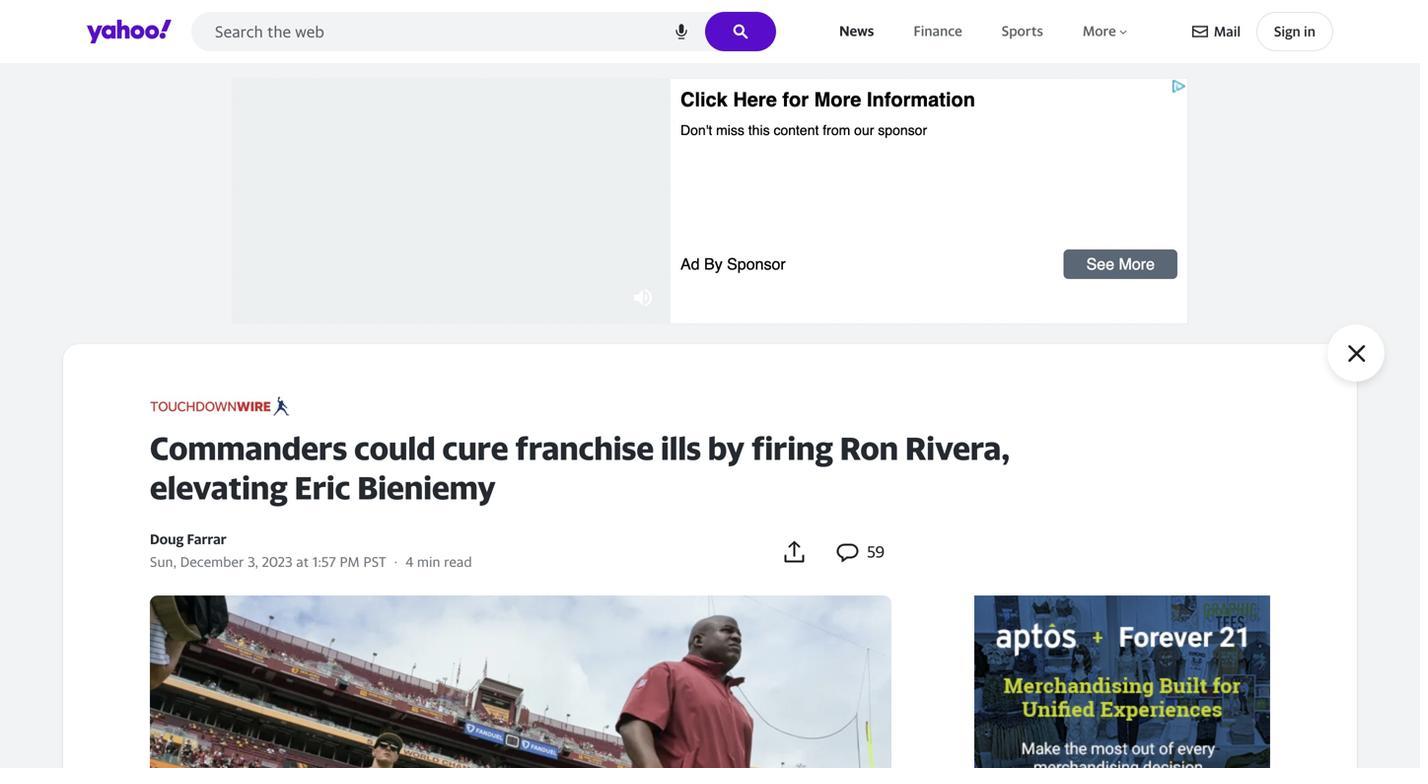 Task type: vqa. For each thing, say whether or not it's contained in the screenshot.
51
no



Task type: locate. For each thing, give the bounding box(es) containing it.
sign in
[[1275, 23, 1316, 39]]

doug farrar sun, december 3, 2023 at 1:57 pm pst · 4 min read
[[150, 531, 472, 570]]

touchdown wire image
[[150, 392, 290, 421]]

finance
[[914, 23, 963, 39]]

None search field
[[191, 12, 777, 57]]

franchise
[[515, 430, 654, 467]]

pst
[[363, 554, 386, 570]]

elevating
[[150, 469, 288, 507]]

59 link
[[836, 538, 885, 566]]

at
[[296, 554, 309, 570]]

1 vertical spatial advertisement region
[[975, 596, 1271, 769]]

59
[[868, 543, 885, 561]]

Search query text field
[[191, 12, 777, 51]]

could
[[354, 430, 436, 467]]

sign
[[1275, 23, 1301, 39]]

commanders could cure franchise ills by firing ron rivera, elevating eric bieniemy
[[150, 430, 1010, 507]]

advertisement region
[[232, 78, 1189, 325], [975, 596, 1271, 769]]

3,
[[248, 554, 258, 570]]

commanders could cure franchise ills by firing ron rivera, elevating eric bieniemy article
[[150, 392, 1291, 769]]

finance link
[[910, 18, 967, 44]]

firing
[[752, 430, 834, 467]]

toolbar
[[1193, 12, 1334, 51]]

by
[[708, 430, 745, 467]]

december
[[180, 554, 244, 570]]

0 vertical spatial advertisement region
[[232, 78, 1189, 325]]

mail
[[1215, 23, 1241, 39]]

search image
[[733, 24, 749, 39]]

ills
[[661, 430, 702, 467]]



Task type: describe. For each thing, give the bounding box(es) containing it.
more
[[1083, 23, 1117, 39]]

eric
[[294, 469, 351, 507]]

1:57
[[313, 554, 336, 570]]

pm
[[340, 554, 360, 570]]

sports link
[[998, 18, 1048, 44]]

rivera,
[[906, 430, 1010, 467]]

more button
[[1079, 18, 1134, 44]]

in
[[1305, 23, 1316, 39]]

sports
[[1002, 23, 1044, 39]]

doug
[[150, 531, 184, 548]]

cure
[[443, 430, 509, 467]]

sun,
[[150, 554, 177, 570]]

4
[[406, 554, 414, 570]]

sign in link
[[1257, 12, 1334, 51]]

ron
[[840, 430, 899, 467]]

advertisement region inside commanders could cure franchise ills by firing ron rivera, elevating eric bieniemy article
[[975, 596, 1271, 769]]

read
[[444, 554, 472, 570]]

news link
[[836, 18, 879, 44]]

bieniemy
[[357, 469, 496, 507]]

commanders
[[150, 430, 348, 467]]

2023
[[262, 554, 293, 570]]

news
[[840, 23, 875, 39]]

farrar
[[187, 531, 227, 548]]

mail link
[[1193, 14, 1241, 49]]

min
[[417, 554, 441, 570]]

·
[[394, 554, 398, 570]]

toolbar containing mail
[[1193, 12, 1334, 51]]



